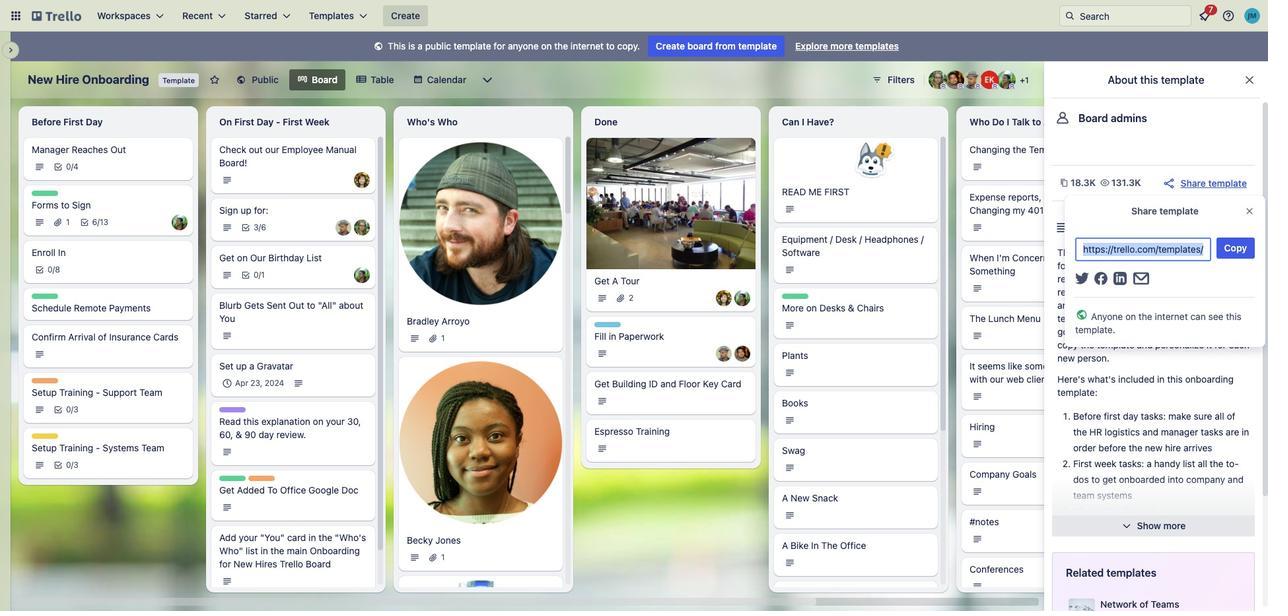 Task type: locate. For each thing, give the bounding box(es) containing it.
star or unstar board image
[[210, 75, 220, 85]]

get for get building id and floor key card
[[595, 378, 610, 390]]

color: green, title: "remote employees" element
[[32, 191, 58, 196], [32, 294, 58, 299], [782, 294, 809, 299], [219, 476, 246, 482]]

templates
[[309, 10, 354, 21]]

1 vertical spatial tasks:
[[1120, 459, 1145, 470]]

0 horizontal spatial the
[[822, 541, 838, 552]]

color: green, title: "remote employees" element up forms
[[32, 191, 58, 196]]

0 vertical spatial internet
[[571, 40, 604, 52]]

fill in paperwork link
[[595, 330, 748, 343]]

samantha pivlot (samanthapivlot) image
[[354, 172, 370, 188]]

with inside it seems like something is wrong with our web client.
[[970, 374, 988, 385]]

is up here's
[[1073, 361, 1080, 372]]

job-
[[1204, 260, 1222, 272]]

with inside this template provides a centralized space for every new hire to tackle all the job- related logistical items and business requirements to get onboarded. to save time and avoid human error, populate this template with all the tasks needed to get going for your company. from there, simply copy the template and personalize it for each new person.
[[1098, 313, 1116, 324]]

1 vertical spatial up
[[236, 361, 247, 372]]

0 horizontal spatial new
[[28, 73, 53, 87]]

0 vertical spatial andre gorte (andregorte) image
[[946, 71, 965, 89]]

1 horizontal spatial day
[[257, 116, 274, 128]]

added
[[237, 485, 265, 496]]

centralized
[[1165, 247, 1212, 258]]

on inside more on desks & chairs link
[[807, 303, 817, 314]]

first up dos
[[1074, 459, 1093, 470]]

this member is an admin of this workspace. image left +
[[1010, 83, 1016, 89]]

list inside the before first day tasks: make sure all of the hr logistics and manager tasks are in order before the new hire arrives first week tasks: a handy list all the to- dos to get onboarded into company and team systems who's who list: help the newbie orient themselves and learn all about the key people they'll encounter at work
[[1184, 459, 1196, 470]]

people
[[1074, 538, 1103, 549]]

0 vertical spatial to
[[1196, 287, 1206, 298]]

lunch right visit
[[852, 588, 878, 599]]

1 vertical spatial of
[[1227, 411, 1236, 422]]

0 vertical spatial -
[[276, 116, 280, 128]]

2 horizontal spatial of
[[1227, 411, 1236, 422]]

1 vertical spatial setup
[[32, 443, 57, 454]]

3 down the setup training - systems team
[[73, 461, 78, 471]]

2 horizontal spatial who
[[1103, 506, 1122, 517]]

priscilla parjet (priscillaparjet) image
[[998, 71, 1016, 89], [172, 215, 188, 231], [354, 268, 370, 283]]

on up company.
[[1126, 311, 1137, 322]]

concerned
[[1013, 252, 1060, 264]]

2 horizontal spatial get
[[1217, 313, 1231, 324]]

0 horizontal spatial about
[[1062, 252, 1088, 264]]

main
[[287, 546, 307, 557]]

forms to sign
[[32, 200, 91, 211]]

0 horizontal spatial internet
[[571, 40, 604, 52]]

0 vertical spatial team
[[139, 387, 162, 398]]

get inside get building id and floor key card link
[[595, 378, 610, 390]]

2 vertical spatial -
[[96, 443, 100, 454]]

- left support
[[96, 387, 100, 398]]

1 vertical spatial team
[[141, 443, 164, 454]]

for
[[494, 40, 506, 52], [1058, 260, 1070, 272], [1084, 326, 1096, 338], [1215, 340, 1227, 351], [219, 559, 231, 570], [838, 588, 849, 599]]

for down "who""
[[219, 559, 231, 570]]

hire
[[56, 73, 79, 87]]

with down human
[[1098, 313, 1116, 324]]

0 vertical spatial hire
[[1118, 260, 1134, 272]]

sign up for: link
[[219, 204, 367, 217]]

setup inside setup training - support team link
[[32, 387, 57, 398]]

this inside this template provides a centralized space for every new hire to tackle all the job- related logistical items and business requirements to get onboarded. to save time and avoid human error, populate this template with all the tasks needed to get going for your company. from there, simply copy the template and personalize it for each new person.
[[1058, 247, 1076, 258]]

this member is an admin of this workspace. image
[[941, 83, 947, 89], [975, 83, 981, 89], [993, 83, 999, 89]]

starred
[[245, 10, 277, 21]]

1 vertical spatial before
[[1074, 411, 1102, 422]]

0 vertical spatial templates
[[856, 40, 899, 52]]

bike
[[791, 541, 809, 552]]

new up handy
[[1146, 443, 1163, 454]]

1 horizontal spatial our
[[990, 374, 1005, 385]]

13
[[100, 217, 108, 227]]

team for setup training - support team
[[139, 387, 162, 398]]

amy freiderson (amyfreiderson) image left chris temperson (christemperson) image
[[929, 71, 948, 89]]

about?
[[1044, 116, 1076, 128]]

set up a gravatar link
[[219, 360, 367, 373]]

1 horizontal spatial out
[[289, 300, 304, 311]]

0 horizontal spatial office
[[280, 485, 306, 496]]

public button
[[228, 69, 287, 91]]

on
[[541, 40, 552, 52], [237, 252, 248, 264], [807, 303, 817, 314], [1126, 311, 1137, 322], [313, 416, 324, 428]]

share inside share template button
[[1181, 177, 1207, 189]]

0 horizontal spatial hire
[[1118, 260, 1134, 272]]

0 vertical spatial new
[[1098, 260, 1116, 272]]

our inside it seems like something is wrong with our web client.
[[990, 374, 1005, 385]]

more inside 'explore more templates' link
[[831, 40, 853, 52]]

0 horizontal spatial new
[[1058, 353, 1076, 364]]

to left "all" on the left
[[307, 300, 316, 311]]

on inside 'read this explanation on your 30, 60, & 90 day review.'
[[313, 416, 324, 428]]

1 vertical spatial tasks
[[1201, 427, 1224, 438]]

1 horizontal spatial i
[[1007, 116, 1010, 128]]

get left our
[[219, 252, 235, 264]]

0 vertical spatial chris temperson (christemperson) image
[[336, 220, 352, 236]]

space
[[1215, 247, 1240, 258]]

more inside the 'show more' button
[[1164, 521, 1186, 532]]

0 / 3
[[66, 405, 78, 415], [66, 461, 78, 471]]

new inside board name text box
[[28, 73, 53, 87]]

friends visit for lunch
[[782, 588, 878, 599]]

day up 'reaches'
[[86, 116, 103, 128]]

for inside the add your "you" card in the "who's who" list in the main onboarding for new hires trello board
[[219, 559, 231, 570]]

customize views image
[[481, 73, 494, 87]]

2 vertical spatial new
[[1146, 443, 1163, 454]]

board inside the add your "you" card in the "who's who" list in the main onboarding for new hires trello board
[[306, 559, 331, 570]]

stub,
[[1080, 192, 1101, 203]]

plants link
[[782, 350, 930, 363]]

1 vertical spatial changing
[[970, 205, 1011, 216]]

internet inside anyone on the internet can see this template.
[[1156, 311, 1189, 322]]

0 vertical spatial training
[[59, 387, 93, 398]]

2 setup from the top
[[32, 443, 57, 454]]

1 horizontal spatial this member is an admin of this workspace. image
[[1010, 83, 1016, 89]]

in inside in progress fill in paperwork
[[595, 322, 602, 332]]

this up simply
[[1227, 311, 1242, 322]]

3 this member is an admin of this workspace. image from the left
[[993, 83, 999, 89]]

cards
[[153, 332, 179, 343]]

this member is an admin of this workspace. image left +
[[975, 83, 981, 89]]

this for this template provides a centralized space for every new hire to tackle all the job- related logistical items and business requirements to get onboarded. to save time and avoid human error, populate this template with all the tasks needed to get going for your company. from there, simply copy the template and personalize it for each new person.
[[1058, 247, 1076, 258]]

template inside share template button
[[1209, 177, 1248, 189]]

day inside before first day text field
[[86, 116, 103, 128]]

bradley arroyo
[[407, 316, 470, 327]]

1 horizontal spatial with
[[1098, 313, 1116, 324]]

team
[[1074, 490, 1095, 502]]

espresso training
[[595, 426, 670, 437]]

training inside espresso training link
[[636, 426, 670, 437]]

1 vertical spatial amy freiderson (amyfreiderson) image
[[354, 220, 370, 236]]

1 vertical spatial a
[[782, 493, 789, 504]]

before up the hr
[[1074, 411, 1102, 422]]

2 changing from the top
[[970, 205, 1011, 216]]

- up check out our employee manual board!
[[276, 116, 280, 128]]

team right support
[[139, 387, 162, 398]]

6 left 13
[[92, 217, 97, 227]]

tasks inside this template provides a centralized space for every new hire to tackle all the job- related logistical items and business requirements to get onboarded. to save time and avoid human error, populate this template with all the tasks needed to get going for your company. from there, simply copy the template and personalize it for each new person.
[[1147, 313, 1169, 324]]

list down arrives in the bottom of the page
[[1184, 459, 1196, 470]]

onboarding down "who's
[[310, 546, 360, 557]]

1 setup from the top
[[32, 387, 57, 398]]

on left our
[[237, 252, 248, 264]]

conferences link
[[970, 564, 1118, 577]]

0 horizontal spatial this member is an admin of this workspace. image
[[958, 83, 964, 89]]

0 horizontal spatial of
[[98, 332, 107, 343]]

0 horizontal spatial before
[[32, 116, 61, 128]]

in right "fill"
[[609, 331, 617, 342]]

0 vertical spatial share template
[[1181, 177, 1248, 189]]

0 vertical spatial priscilla parjet (priscillaparjet) image
[[998, 71, 1016, 89]]

i right the can
[[802, 116, 805, 128]]

a up the onboarded at the right bottom
[[1147, 459, 1152, 470]]

create inside button
[[391, 10, 420, 21]]

Search field
[[1076, 6, 1191, 26]]

this member is an admin of this workspace. image right chris temperson (christemperson) image
[[993, 83, 999, 89]]

open information menu image
[[1223, 9, 1236, 22]]

1 vertical spatial is
[[1073, 361, 1080, 372]]

1 vertical spatial board
[[1079, 112, 1109, 124]]

2 0 / 3 from the top
[[66, 461, 78, 471]]

1 vertical spatial templates
[[1107, 568, 1157, 580]]

0 vertical spatial office
[[280, 485, 306, 496]]

of inside the before first day tasks: make sure all of the hr logistics and manager tasks are in order before the new hire arrives first week tasks: a handy list all the to- dos to get onboarded into company and team systems who's who list: help the newbie orient themselves and learn all about the key people they'll encounter at work
[[1227, 411, 1236, 422]]

this member is an admin of this workspace. image for priscilla parjet (priscillaparjet) icon to the right
[[1010, 83, 1016, 89]]

sm image
[[372, 40, 385, 54]]

this right sm image
[[388, 40, 406, 52]]

onboarding up before first day text field on the left top
[[82, 73, 149, 87]]

tasks: left make
[[1141, 411, 1167, 422]]

hire up handy
[[1166, 443, 1182, 454]]

color: orange, title: "support team" element
[[32, 379, 58, 384], [248, 476, 275, 482]]

1 horizontal spatial your
[[326, 416, 345, 428]]

chris temperson (christemperson) image
[[963, 71, 982, 89]]

a left the bike
[[782, 541, 789, 552]]

None field
[[1076, 238, 1212, 262]]

1 horizontal spatial this member is an admin of this workspace. image
[[975, 83, 981, 89]]

workspaces
[[97, 10, 151, 21]]

& right desks
[[848, 303, 855, 314]]

taco alert image
[[852, 136, 898, 182]]

1 vertical spatial priscilla parjet (priscillaparjet) image
[[172, 215, 188, 231]]

2 vertical spatial a
[[782, 541, 789, 552]]

who inside the before first day tasks: make sure all of the hr logistics and manager tasks are in order before the new hire arrives first week tasks: a handy list all the to- dos to get onboarded into company and team systems who's who list: help the newbie orient themselves and learn all about the key people they'll encounter at work
[[1103, 506, 1122, 517]]

this member is an admin of this workspace. image for chris temperson (christemperson) image
[[975, 83, 981, 89]]

list
[[1184, 459, 1196, 470], [246, 546, 258, 557]]

network of teams
[[1101, 599, 1180, 611]]

board link
[[289, 69, 346, 91]]

related templates
[[1067, 568, 1157, 580]]

- for setup training - systems team
[[96, 443, 100, 454]]

first up manager reaches out
[[63, 116, 83, 128]]

a up tackle
[[1158, 247, 1163, 258]]

your right add on the left
[[239, 533, 258, 544]]

our down seems
[[990, 374, 1005, 385]]

enroll in link
[[32, 246, 185, 260]]

0 vertical spatial changing
[[970, 144, 1011, 155]]

becky jones
[[407, 535, 461, 547]]

Who's Who text field
[[399, 112, 568, 133]]

1 horizontal spatial before
[[1074, 411, 1102, 422]]

1 0 / 3 from the top
[[66, 405, 78, 415]]

0 vertical spatial up
[[241, 205, 252, 216]]

day up out
[[257, 116, 274, 128]]

this inside here's what's included in this onboarding template:
[[1168, 374, 1183, 385]]

2 horizontal spatial priscilla parjet (priscillaparjet) image
[[998, 71, 1016, 89]]

setup for setup training - support team
[[32, 387, 57, 398]]

list:
[[1125, 506, 1140, 517]]

1 horizontal spatial sign
[[219, 205, 238, 216]]

Board name text field
[[21, 69, 156, 91]]

training for setup training - systems team
[[59, 443, 93, 454]]

in right the bike
[[812, 541, 819, 552]]

before first day
[[32, 116, 103, 128]]

2 horizontal spatial new
[[791, 493, 810, 504]]

a left snack
[[782, 493, 789, 504]]

0 vertical spatial more
[[831, 40, 853, 52]]

on inside get on our birthday list link
[[237, 252, 248, 264]]

hire up the share on linkedin image
[[1118, 260, 1134, 272]]

1 this member is an admin of this workspace. image from the left
[[941, 83, 947, 89]]

1 down our
[[261, 270, 265, 280]]

day inside on first day - first week text box
[[257, 116, 274, 128]]

1 vertical spatial -
[[96, 387, 100, 398]]

software
[[782, 247, 821, 258]]

share template
[[1181, 177, 1248, 189], [1132, 206, 1199, 217]]

tackle
[[1148, 260, 1174, 272]]

team right systems
[[141, 443, 164, 454]]

internet up from
[[1156, 311, 1189, 322]]

-
[[276, 116, 280, 128], [96, 387, 100, 398], [96, 443, 100, 454]]

before inside the before first day tasks: make sure all of the hr logistics and manager tasks are in order before the new hire arrives first week tasks: a handy list all the to- dos to get onboarded into company and team systems who's who list: help the newbie orient themselves and learn all about the key people they'll encounter at work
[[1074, 411, 1102, 422]]

a left public at the top
[[418, 40, 423, 52]]

day
[[1124, 411, 1139, 422], [259, 430, 274, 441]]

board admins
[[1079, 112, 1148, 124]]

about up the 'admins'
[[1108, 74, 1138, 86]]

when i'm concerned about something
[[970, 252, 1088, 277]]

get for get added to office google doc
[[219, 485, 235, 496]]

to down business
[[1196, 287, 1206, 298]]

0 / 3 for support
[[66, 405, 78, 415]]

6 down for:
[[261, 223, 266, 233]]

1 vertical spatial the
[[822, 541, 838, 552]]

get added to office google doc link
[[219, 484, 367, 498]]

1 horizontal spatial onboarding
[[310, 546, 360, 557]]

0 vertical spatial is
[[408, 40, 415, 52]]

training inside setup training - support team link
[[59, 387, 93, 398]]

get building id and floor key card link
[[595, 378, 748, 391]]

add your "you" card in the "who's who" list in the main onboarding for new hires trello board link
[[219, 532, 367, 572]]

1 horizontal spatial share
[[1181, 177, 1207, 189]]

this inside anyone on the internet can see this template.
[[1227, 311, 1242, 322]]

this member is an admin of this workspace. image for topmost the amy freiderson (amyfreiderson) icon
[[941, 83, 947, 89]]

onboarded
[[1120, 474, 1166, 486]]

more up 'at'
[[1164, 521, 1186, 532]]

chris temperson (christemperson) image
[[336, 220, 352, 236], [716, 346, 732, 362]]

a bike in the office
[[782, 541, 867, 552]]

amy freiderson (amyfreiderson) image
[[929, 71, 948, 89], [354, 220, 370, 236]]

share template inside button
[[1181, 177, 1248, 189]]

temperature
[[1030, 144, 1084, 155]]

3 for setup training - support team
[[73, 405, 78, 415]]

1 horizontal spatial create
[[656, 40, 685, 52]]

explanation
[[262, 416, 310, 428]]

0 vertical spatial our
[[265, 144, 279, 155]]

anyone
[[508, 40, 539, 52]]

about inside blurb gets sent out to "all" about you
[[339, 300, 364, 311]]

schedule
[[32, 303, 71, 314]]

1 horizontal spatial about
[[1179, 522, 1204, 533]]

tasks
[[1147, 313, 1169, 324], [1201, 427, 1224, 438]]

0 horizontal spatial sign
[[72, 200, 91, 211]]

to up there,
[[1206, 313, 1215, 324]]

get inside get on our birthday list link
[[219, 252, 235, 264]]

day right 90
[[259, 430, 274, 441]]

populate
[[1158, 300, 1196, 311]]

1 vertical spatial more
[[1164, 521, 1186, 532]]

1 vertical spatial internet
[[1156, 311, 1189, 322]]

create for create board from template
[[656, 40, 685, 52]]

wrong
[[1082, 361, 1109, 372]]

to inside the before first day tasks: make sure all of the hr logistics and manager tasks are in order before the new hire arrives first week tasks: a handy list all the to- dos to get onboarded into company and team systems who's who list: help the newbie orient themselves and learn all about the key people they'll encounter at work
[[1092, 474, 1101, 486]]

0 vertical spatial of
[[98, 332, 107, 343]]

a
[[418, 40, 423, 52], [1158, 247, 1163, 258], [249, 361, 255, 372], [1147, 459, 1152, 470]]

to right dos
[[1092, 474, 1101, 486]]

1 horizontal spatial of
[[1140, 599, 1149, 611]]

2 this member is an admin of this workspace. image from the left
[[1010, 83, 1016, 89]]

sent
[[267, 300, 286, 311]]

setup down color: yellow, title: "systems team" element
[[32, 443, 57, 454]]

0 horizontal spatial this member is an admin of this workspace. image
[[941, 83, 947, 89]]

1 vertical spatial onboarding
[[310, 546, 360, 557]]

3 down setup training - support team in the bottom left of the page
[[73, 405, 78, 415]]

1 vertical spatial with
[[970, 374, 988, 385]]

1 down bradley arroyo
[[441, 334, 445, 344]]

of inside network of teams link
[[1140, 599, 1149, 611]]

get inside get added to office google doc link
[[219, 485, 235, 496]]

0 / 3 for systems
[[66, 461, 78, 471]]

in inside the before first day tasks: make sure all of the hr logistics and manager tasks are in order before the new hire arrives first week tasks: a handy list all the to- dos to get onboarded into company and team systems who's who list: help the newbie orient themselves and learn all about the key people they'll encounter at work
[[1242, 427, 1250, 438]]

needed
[[1172, 313, 1204, 324]]

training inside setup training - systems team link
[[59, 443, 93, 454]]

before inside before first day text field
[[32, 116, 61, 128]]

0 vertical spatial with
[[1098, 313, 1116, 324]]

to right talk on the right
[[1033, 116, 1042, 128]]

show more
[[1138, 521, 1186, 532]]

confirm arrival of insurance cards
[[32, 332, 179, 343]]

training right espresso
[[636, 426, 670, 437]]

get for get a tour
[[595, 275, 610, 287]]

this up every
[[1058, 247, 1076, 258]]

On First Day - First Week text field
[[211, 112, 381, 133]]

team for setup training - systems team
[[141, 443, 164, 454]]

up
[[241, 205, 252, 216], [236, 361, 247, 372]]

template inside create board from template link
[[739, 40, 777, 52]]

board down main
[[306, 559, 331, 570]]

to inside blurb gets sent out to "all" about you
[[307, 300, 316, 311]]

color: green, title: "remote employees" element up more at the right of page
[[782, 294, 809, 299]]

1 vertical spatial get
[[1217, 313, 1231, 324]]

get down week
[[1103, 474, 1117, 486]]

get on our birthday list
[[219, 252, 322, 264]]

7 notifications image
[[1197, 8, 1213, 24]]

andre gorte (andregorte) image up card
[[735, 346, 751, 362]]

manager
[[32, 144, 69, 155]]

- inside text box
[[276, 116, 280, 128]]

new left snack
[[791, 493, 810, 504]]

2 this member is an admin of this workspace. image from the left
[[975, 83, 981, 89]]

3 down for:
[[254, 223, 259, 233]]

0 horizontal spatial tasks
[[1147, 313, 1169, 324]]

templates button
[[301, 5, 375, 26]]

setup inside setup training - systems team link
[[32, 443, 57, 454]]

samantha pivlot (samanthapivlot) image
[[716, 291, 732, 306]]

get left added
[[219, 485, 235, 496]]

templates up filters button in the right top of the page
[[856, 40, 899, 52]]

hire inside this template provides a centralized space for every new hire to tackle all the job- related logistical items and business requirements to get onboarded. to save time and avoid human error, populate this template with all the tasks needed to get going for your company. from there, simply copy the template and personalize it for each new person.
[[1118, 260, 1134, 272]]

like
[[1009, 361, 1023, 372]]

1 day from the left
[[86, 116, 103, 128]]

friends
[[782, 588, 814, 599]]

8
[[55, 265, 60, 275]]

support
[[103, 387, 137, 398]]

board for board
[[312, 74, 338, 85]]

1 vertical spatial new
[[791, 493, 810, 504]]

hire
[[1118, 260, 1134, 272], [1166, 443, 1182, 454]]

1 horizontal spatial andre gorte (andregorte) image
[[946, 71, 965, 89]]

you
[[219, 313, 235, 324]]

0 vertical spatial onboarding
[[82, 73, 149, 87]]

systems
[[1098, 490, 1133, 502]]

on inside anyone on the internet can see this template.
[[1126, 311, 1137, 322]]

0 vertical spatial 3
[[254, 223, 259, 233]]

0 left 4
[[66, 162, 71, 172]]

the inside anyone on the internet can see this template.
[[1139, 311, 1153, 322]]

this member is an admin of this workspace. image for the top andre gorte (andregorte) image
[[958, 83, 964, 89]]

day up logistics
[[1124, 411, 1139, 422]]

hire inside the before first day tasks: make sure all of the hr logistics and manager tasks are in order before the new hire arrives first week tasks: a handy list all the to- dos to get onboarded into company and team systems who's who list: help the newbie orient themselves and learn all about the key people they'll encounter at work
[[1166, 443, 1182, 454]]

onboarding inside the add your "you" card in the "who's who" list in the main onboarding for new hires trello board
[[310, 546, 360, 557]]

in up 8
[[58, 247, 66, 258]]

1 horizontal spatial lunch
[[989, 313, 1015, 324]]

up left for:
[[241, 205, 252, 216]]

close popover image
[[1245, 206, 1256, 217]]

in inside here's what's included in this onboarding template:
[[1158, 374, 1165, 385]]

read me first
[[782, 186, 850, 198]]

about inside when i'm concerned about something
[[1062, 252, 1088, 264]]

chris temperson (christemperson) image up card
[[716, 346, 732, 362]]

andre gorte (andregorte) image
[[946, 71, 965, 89], [735, 346, 751, 362]]

/ down for:
[[259, 223, 261, 233]]

0 / 3 down setup training - support team in the bottom left of the page
[[66, 405, 78, 415]]

0 vertical spatial your
[[1099, 326, 1118, 338]]

building
[[612, 378, 647, 390]]

1 this member is an admin of this workspace. image from the left
[[958, 83, 964, 89]]

office left google at the left
[[280, 485, 306, 496]]

0 horizontal spatial day
[[259, 430, 274, 441]]

your inside 'read this explanation on your 30, 60, & 90 day review.'
[[326, 416, 345, 428]]

who left do
[[970, 116, 990, 128]]

0 horizontal spatial to
[[267, 485, 278, 496]]

in inside in progress fill in paperwork
[[609, 331, 617, 342]]

2 day from the left
[[257, 116, 274, 128]]

is inside it seems like something is wrong with our web client.
[[1073, 361, 1080, 372]]

0 horizontal spatial about
[[339, 300, 364, 311]]

gravatar
[[257, 361, 293, 372]]

changing down expense
[[970, 205, 1011, 216]]

on
[[219, 116, 232, 128]]

Before First Day text field
[[24, 112, 193, 133]]

1 horizontal spatial this
[[1058, 247, 1076, 258]]

expense reports, my pay-stub, changing my 401k
[[970, 192, 1101, 216]]

1 horizontal spatial hire
[[1166, 443, 1182, 454]]

2 vertical spatial training
[[59, 443, 93, 454]]

manager reaches out link
[[32, 143, 185, 157]]

2 vertical spatial new
[[234, 559, 253, 570]]

get inside get a tour link
[[595, 275, 610, 287]]

it seems like something is wrong with our web client. link
[[970, 360, 1118, 387]]

0 vertical spatial about
[[1108, 74, 1138, 86]]

who inside text field
[[438, 116, 458, 128]]

0 vertical spatial create
[[391, 10, 420, 21]]

this member is an admin of this workspace. image
[[958, 83, 964, 89], [1010, 83, 1016, 89]]

your down 'anyone'
[[1099, 326, 1118, 338]]

0 horizontal spatial lunch
[[852, 588, 878, 599]]

changing inside 'expense reports, my pay-stub, changing my 401k'
[[970, 205, 1011, 216]]

this member is an admin of this workspace. image left chris temperson (christemperson) image
[[941, 83, 947, 89]]

up for for:
[[241, 205, 252, 216]]

share on twitter image
[[1076, 273, 1090, 285]]

day for reaches
[[86, 116, 103, 128]]

color: sky, title: "in progress" element
[[595, 322, 638, 332]]

office down the a new snack link
[[841, 541, 867, 552]]

chris temperson (christemperson) image down 'sign up for:' link
[[336, 220, 352, 236]]

public
[[425, 40, 451, 52]]

first inside text field
[[63, 116, 83, 128]]

0 down our
[[254, 270, 259, 280]]

who's who
[[407, 116, 458, 128]]

2 i from the left
[[1007, 116, 1010, 128]]

read
[[782, 186, 807, 198]]

this for this is a public template for anyone on the internet to copy.
[[388, 40, 406, 52]]

1 changing from the top
[[970, 144, 1011, 155]]

setup for setup training - systems team
[[32, 443, 57, 454]]

out inside blurb gets sent out to "all" about you
[[289, 300, 304, 311]]

the lunch menu link
[[970, 313, 1118, 326]]

search image
[[1065, 11, 1076, 21]]

and down tackle
[[1156, 274, 1172, 285]]

1 vertical spatial 3
[[73, 405, 78, 415]]

do
[[993, 116, 1005, 128]]

about down newbie
[[1179, 522, 1204, 533]]

1 vertical spatial our
[[990, 374, 1005, 385]]

new inside the add your "you" card in the "who's who" list in the main onboarding for new hires trello board
[[234, 559, 253, 570]]

this inside this template provides a centralized space for every new hire to tackle all the job- related logistical items and business requirements to get onboarded. to save time and avoid human error, populate this template with all the tasks needed to get going for your company. from there, simply copy the template and personalize it for each new person.
[[1198, 300, 1214, 311]]

setup training - support team
[[32, 387, 162, 398]]



Task type: vqa. For each thing, say whether or not it's contained in the screenshot.
90
yes



Task type: describe. For each thing, give the bounding box(es) containing it.
0 / 8
[[48, 265, 60, 275]]

onboarding inside board name text box
[[82, 73, 149, 87]]

all right learn
[[1167, 522, 1177, 533]]

related
[[1067, 568, 1105, 580]]

confirm
[[32, 332, 66, 343]]

Done text field
[[587, 112, 756, 133]]

back to home image
[[32, 5, 81, 26]]

and left avoid
[[1058, 300, 1074, 311]]

0 horizontal spatial andre gorte (andregorte) image
[[735, 346, 751, 362]]

before for before first day tasks: make sure all of the hr logistics and manager tasks are in order before the new hire arrives first week tasks: a handy list all the to- dos to get onboarded into company and team systems who's who list: help the newbie orient themselves and learn all about the key people they'll encounter at work
[[1074, 411, 1102, 422]]

jeremy miller (jeremymiller198) image
[[1245, 8, 1261, 24]]

ellie kulick (elliekulick2) image
[[981, 71, 999, 89]]

#notes
[[970, 517, 1000, 528]]

orient
[[1212, 506, 1237, 517]]

a for a new snack
[[782, 493, 789, 504]]

in progress fill in paperwork
[[595, 322, 664, 342]]

for right going
[[1084, 326, 1096, 338]]

template.
[[1076, 324, 1116, 336]]

email image
[[1134, 272, 1150, 285]]

share template button
[[1163, 176, 1248, 190]]

a up the 23,
[[249, 361, 255, 372]]

day inside 'read this explanation on your 30, 60, & 90 day review.'
[[259, 430, 274, 441]]

on for more on desks & chairs
[[807, 303, 817, 314]]

1 vertical spatial office
[[841, 541, 867, 552]]

your inside this template provides a centralized space for every new hire to tackle all the job- related logistical items and business requirements to get onboarded. to save time and avoid human error, populate this template with all the tasks needed to get going for your company. from there, simply copy the template and personalize it for each new person.
[[1099, 326, 1118, 338]]

all down human
[[1118, 313, 1128, 324]]

first right the on
[[234, 116, 254, 128]]

get a tour link
[[595, 275, 748, 288]]

for left anyone
[[494, 40, 506, 52]]

going
[[1058, 326, 1082, 338]]

board for board admins
[[1079, 112, 1109, 124]]

1 horizontal spatial get
[[1128, 287, 1142, 298]]

this up the 'admins'
[[1141, 74, 1159, 86]]

0 horizontal spatial templates
[[856, 40, 899, 52]]

pay-
[[1060, 192, 1080, 203]]

/ down enroll in
[[53, 265, 55, 275]]

hires
[[255, 559, 277, 570]]

hiring link
[[970, 421, 1118, 434]]

/ down our
[[259, 270, 261, 280]]

1 vertical spatial color: orange, title: "support team" element
[[248, 476, 275, 482]]

week
[[305, 116, 330, 128]]

onboarded.
[[1144, 287, 1193, 298]]

desk
[[836, 234, 857, 245]]

items
[[1130, 274, 1154, 285]]

/ left 'desk'
[[831, 234, 833, 245]]

jones
[[436, 535, 461, 547]]

espresso training link
[[595, 425, 748, 439]]

simply
[[1215, 326, 1243, 338]]

30,
[[347, 416, 361, 428]]

1 vertical spatial chris temperson (christemperson) image
[[716, 346, 732, 362]]

reports,
[[1009, 192, 1042, 203]]

0 left 8
[[48, 265, 53, 275]]

it seems like something is wrong with our web client.
[[970, 361, 1109, 385]]

/ right 'desk'
[[860, 234, 863, 245]]

and right logistics
[[1143, 427, 1159, 438]]

to up 'email' icon
[[1137, 260, 1145, 272]]

for:
[[254, 205, 269, 216]]

0 horizontal spatial 6
[[92, 217, 97, 227]]

Can I Have? text field
[[774, 112, 944, 133]]

0 down setup training - support team in the bottom left of the page
[[66, 405, 71, 415]]

in right the card
[[309, 533, 316, 544]]

a inside this template provides a centralized space for every new hire to tackle all the job- related logistical items and business requirements to get onboarded. to save time and avoid human error, populate this template with all the tasks needed to get going for your company. from there, simply copy the template and personalize it for each new person.
[[1158, 247, 1163, 258]]

schedule remote payments
[[32, 303, 151, 314]]

menu
[[1018, 313, 1041, 324]]

all up 'company'
[[1198, 459, 1208, 470]]

for up related on the right top
[[1058, 260, 1070, 272]]

changing the temperature in here link
[[970, 143, 1118, 157]]

chairs
[[857, 303, 885, 314]]

enroll
[[32, 247, 56, 258]]

can
[[782, 116, 800, 128]]

color: green, title: "remote employees" element up added
[[219, 476, 246, 482]]

new hire onboarding
[[28, 73, 149, 87]]

all down centralized
[[1176, 260, 1186, 272]]

training for espresso training
[[636, 426, 670, 437]]

in up the hires
[[261, 546, 268, 557]]

list
[[307, 252, 322, 264]]

create button
[[383, 5, 428, 26]]

talk
[[1012, 116, 1030, 128]]

progress
[[604, 322, 638, 332]]

1 i from the left
[[802, 116, 805, 128]]

forms to sign link
[[32, 199, 185, 212]]

get for get on our birthday list
[[219, 252, 235, 264]]

1 horizontal spatial about
[[1108, 74, 1138, 86]]

+
[[1020, 75, 1026, 85]]

of inside confirm arrival of insurance cards link
[[98, 332, 107, 343]]

hr
[[1090, 427, 1103, 438]]

about this template
[[1108, 74, 1205, 86]]

it
[[1207, 340, 1213, 351]]

payments
[[109, 303, 151, 314]]

0 horizontal spatial out
[[111, 144, 126, 155]]

public
[[252, 74, 279, 85]]

to down the share on linkedin image
[[1117, 287, 1125, 298]]

share on linkedin image
[[1114, 272, 1127, 285]]

up for a
[[236, 361, 247, 372]]

me
[[809, 186, 822, 198]]

first
[[1104, 411, 1121, 422]]

and right id in the right of the page
[[661, 378, 677, 390]]

0 vertical spatial a
[[612, 275, 619, 287]]

a for a bike in the office
[[782, 541, 789, 552]]

our
[[250, 252, 266, 264]]

board!
[[219, 157, 247, 169]]

0 vertical spatial tasks:
[[1141, 411, 1167, 422]]

3 for setup training - systems team
[[73, 461, 78, 471]]

insurance
[[109, 332, 151, 343]]

0 vertical spatial lunch
[[989, 313, 1015, 324]]

add your "you" card in the "who's who" list in the main onboarding for new hires trello board
[[219, 533, 366, 570]]

your inside the add your "you" card in the "who's who" list in the main onboarding for new hires trello board
[[239, 533, 258, 544]]

read this explanation on your 30, 60, & 90 day review.
[[219, 416, 361, 441]]

1 horizontal spatial templates
[[1107, 568, 1157, 580]]

get on our birthday list link
[[219, 252, 367, 265]]

color: green, title: "remote employees" element for more
[[782, 294, 809, 299]]

network of teams link
[[1067, 597, 1242, 612]]

create board from template link
[[648, 36, 785, 57]]

training for setup training - support team
[[59, 387, 93, 398]]

color: green, title: "remote employees" element for forms
[[32, 191, 58, 196]]

something
[[970, 266, 1016, 277]]

the lunch menu
[[970, 313, 1041, 324]]

a new snack
[[782, 493, 839, 504]]

0 horizontal spatial share
[[1132, 206, 1158, 217]]

1 vertical spatial new
[[1058, 353, 1076, 364]]

becky jones link
[[407, 535, 555, 548]]

more on desks & chairs
[[782, 303, 885, 314]]

1 down forms to sign
[[66, 217, 70, 227]]

this member is an admin of this workspace. image for ellie kulick (elliekulick2) image
[[993, 83, 999, 89]]

on right anyone
[[541, 40, 552, 52]]

a inside the before first day tasks: make sure all of the hr logistics and manager tasks are in order before the new hire arrives first week tasks: a handy list all the to- dos to get onboarded into company and team systems who's who list: help the newbie orient themselves and learn all about the key people they'll encounter at work
[[1147, 459, 1152, 470]]

1 horizontal spatial the
[[970, 313, 986, 324]]

share on facebook image
[[1094, 272, 1108, 285]]

to-
[[1227, 459, 1240, 470]]

1 vertical spatial share template
[[1132, 206, 1199, 217]]

to right forms
[[61, 200, 70, 211]]

here's what's included in this onboarding template:
[[1058, 374, 1234, 398]]

first inside the before first day tasks: make sure all of the hr logistics and manager tasks are in order before the new hire arrives first week tasks: a handy list all the to- dos to get onboarded into company and team systems who's who list: help the newbie orient themselves and learn all about the key people they'll encounter at work
[[1074, 459, 1093, 470]]

equipment
[[782, 234, 828, 245]]

day inside the before first day tasks: make sure all of the hr logistics and manager tasks are in order before the new hire arrives first week tasks: a handy list all the to- dos to get onboarded into company and team systems who's who list: help the newbie orient themselves and learn all about the key people they'll encounter at work
[[1124, 411, 1139, 422]]

/ right headphones
[[922, 234, 924, 245]]

more for explore
[[831, 40, 853, 52]]

newbie
[[1179, 506, 1210, 517]]

0 horizontal spatial is
[[408, 40, 415, 52]]

before for before first day
[[32, 116, 61, 128]]

for inside friends visit for lunch link
[[838, 588, 849, 599]]

included
[[1119, 374, 1155, 385]]

/ down forms to sign link
[[97, 217, 100, 227]]

about inside the before first day tasks: make sure all of the hr logistics and manager tasks are in order before the new hire arrives first week tasks: a handy list all the to- dos to get onboarded into company and team systems who's who list: help the newbie orient themselves and learn all about the key people they'll encounter at work
[[1179, 522, 1204, 533]]

tasks inside the before first day tasks: make sure all of the hr logistics and manager tasks are in order before the new hire arrives first week tasks: a handy list all the to- dos to get onboarded into company and team systems who's who list: help the newbie orient themselves and learn all about the key people they'll encounter at work
[[1201, 427, 1224, 438]]

all right sure
[[1215, 411, 1225, 422]]

get building id and floor key card
[[595, 378, 742, 390]]

1 right ellie kulick (elliekulick2) image
[[1026, 75, 1029, 85]]

1 down jones
[[441, 553, 445, 563]]

0 down the setup training - systems team
[[66, 461, 71, 471]]

in left here
[[1086, 144, 1094, 155]]

for right it
[[1215, 340, 1227, 351]]

primary element
[[0, 0, 1269, 32]]

2 vertical spatial priscilla parjet (priscillaparjet) image
[[354, 268, 370, 283]]

on for get on our birthday list
[[237, 252, 248, 264]]

0 vertical spatial &
[[848, 303, 855, 314]]

this inside 'read this explanation on your 30, 60, & 90 day review.'
[[243, 416, 259, 428]]

#notes link
[[970, 516, 1118, 529]]

first left week
[[283, 116, 303, 128]]

& inside 'read this explanation on your 30, 60, & 90 day review.'
[[236, 430, 242, 441]]

anyone on the internet can see this template.
[[1076, 311, 1242, 336]]

our inside check out our employee manual board!
[[265, 144, 279, 155]]

this template provides a centralized space for every new hire to tackle all the job- related logistical items and business requirements to get onboarded. to save time and avoid human error, populate this template with all the tasks needed to get going for your company. from there, simply copy the template and personalize it for each new person.
[[1058, 247, 1250, 364]]

day for out
[[257, 116, 274, 128]]

to inside text box
[[1033, 116, 1042, 128]]

list inside the add your "you" card in the "who's who" list in the main onboarding for new hires trello board
[[246, 546, 258, 557]]

show
[[1138, 521, 1162, 532]]

color: purple, title: "project requires design" element
[[219, 408, 246, 413]]

/ down the setup training - systems team
[[71, 461, 73, 471]]

create for create
[[391, 10, 420, 21]]

bradley arroyo link
[[407, 315, 555, 328]]

and down to-
[[1228, 474, 1244, 486]]

and down company.
[[1138, 340, 1153, 351]]

0 horizontal spatial amy freiderson (amyfreiderson) image
[[354, 220, 370, 236]]

enroll in
[[32, 247, 66, 258]]

1 horizontal spatial new
[[1098, 260, 1116, 272]]

can i have?
[[782, 116, 835, 128]]

0 horizontal spatial color: orange, title: "support team" element
[[32, 379, 58, 384]]

1 horizontal spatial 6
[[261, 223, 266, 233]]

here's
[[1058, 374, 1086, 385]]

Who Do I Talk to About? text field
[[962, 112, 1131, 133]]

color: green, title: "remote employees" element for schedule
[[32, 294, 58, 299]]

priscilla parjet (priscillaparjet) image
[[735, 291, 751, 306]]

arrives
[[1184, 443, 1213, 454]]

new inside the before first day tasks: make sure all of the hr logistics and manager tasks are in order before the new hire arrives first week tasks: a handy list all the to- dos to get onboarded into company and team systems who's who list: help the newbie orient themselves and learn all about the key people they'll encounter at work
[[1146, 443, 1163, 454]]

1 vertical spatial lunch
[[852, 588, 878, 599]]

and down list:
[[1125, 522, 1141, 533]]

2
[[629, 293, 634, 303]]

template
[[162, 76, 195, 85]]

color: yellow, title: "systems team" element
[[32, 434, 58, 439]]

/ down manager reaches out
[[71, 162, 73, 172]]

visit
[[817, 588, 835, 599]]

"who's
[[335, 533, 366, 544]]

to left copy.
[[607, 40, 615, 52]]

get inside the before first day tasks: make sure all of the hr logistics and manager tasks are in order before the new hire arrives first week tasks: a handy list all the to- dos to get onboarded into company and team systems who's who list: help the newbie orient themselves and learn all about the key people they'll encounter at work
[[1103, 474, 1117, 486]]

/ down setup training - support team in the bottom left of the page
[[71, 405, 73, 415]]

setup training - support team link
[[32, 387, 185, 400]]

google
[[309, 485, 339, 496]]

- for setup training - support team
[[96, 387, 100, 398]]

set
[[219, 361, 234, 372]]

this is a public template for anyone on the internet to copy.
[[388, 40, 640, 52]]

to inside this template provides a centralized space for every new hire to tackle all the job- related logistical items and business requirements to get onboarded. to save time and avoid human error, populate this template with all the tasks needed to get going for your company. from there, simply copy the template and personalize it for each new person.
[[1196, 287, 1206, 298]]

who inside text box
[[970, 116, 990, 128]]

hiring
[[970, 422, 996, 433]]

card
[[721, 378, 742, 390]]

3 / 6
[[254, 223, 266, 233]]

more for show
[[1164, 521, 1186, 532]]

plants
[[782, 350, 809, 361]]

blurb gets sent out to "all" about you
[[219, 300, 364, 324]]

0 vertical spatial amy freiderson (amyfreiderson) image
[[929, 71, 948, 89]]

bradley
[[407, 316, 439, 327]]

provides
[[1119, 247, 1155, 258]]

on for anyone on the internet can see this template.
[[1126, 311, 1137, 322]]



